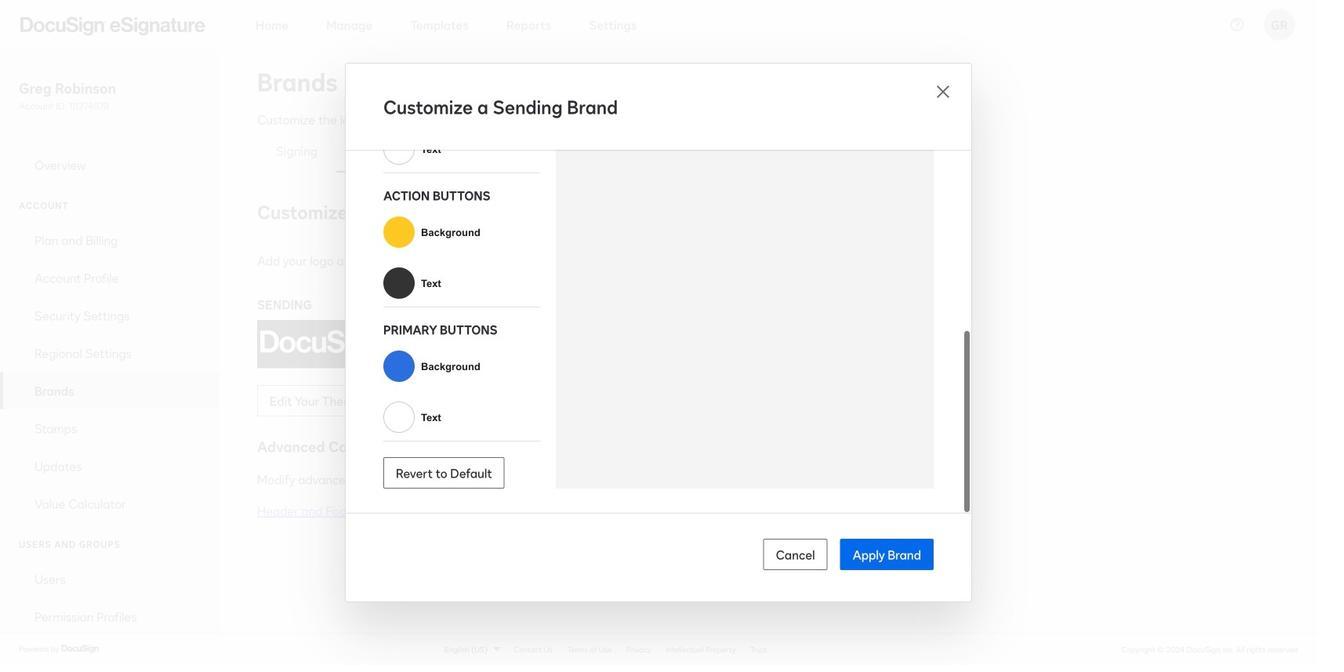 Task type: locate. For each thing, give the bounding box(es) containing it.
sending logo image
[[257, 320, 391, 368]]

docusign admin image
[[20, 17, 205, 36]]

email logo image
[[414, 320, 547, 368]]

tab list
[[257, 129, 1280, 173]]

account element
[[0, 221, 220, 522]]



Task type: describe. For each thing, give the bounding box(es) containing it.
users and groups element
[[0, 560, 220, 665]]

docusign image
[[61, 643, 100, 655]]



Task type: vqa. For each thing, say whether or not it's contained in the screenshot.
sending logo
yes



